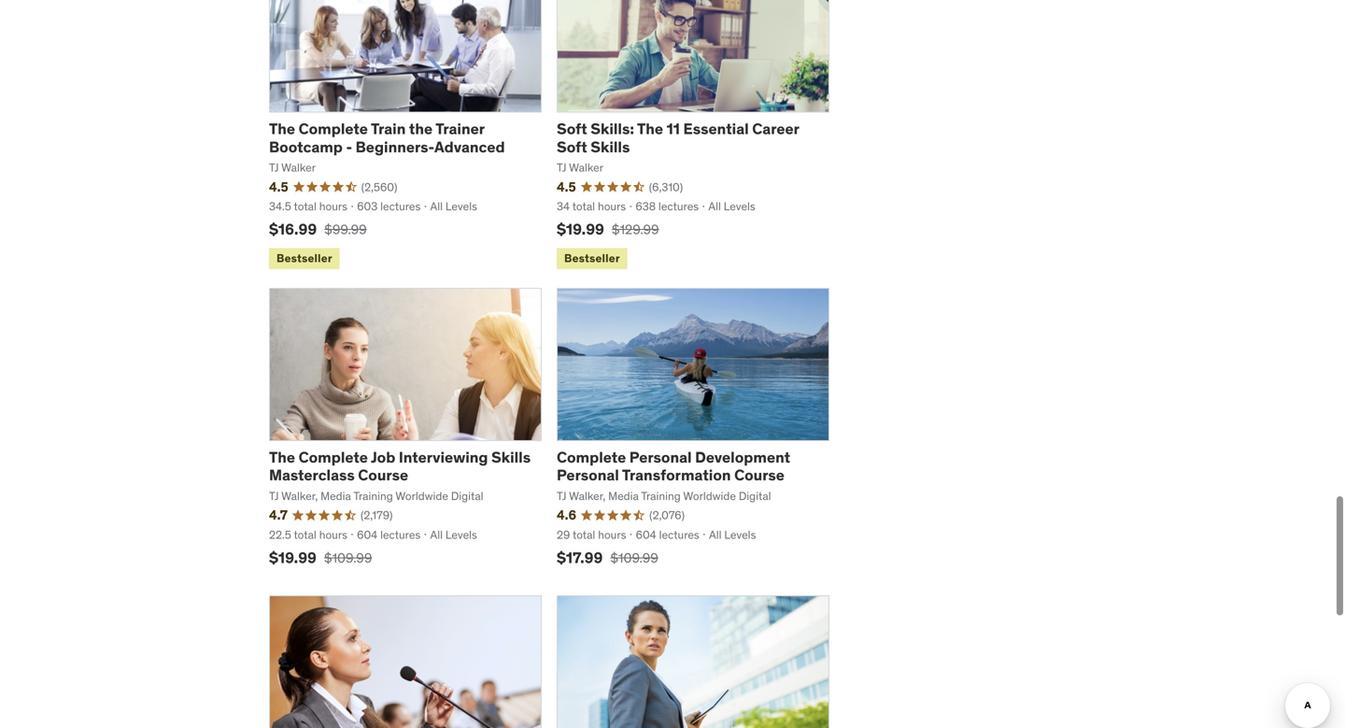 Task type: locate. For each thing, give the bounding box(es) containing it.
skills:
[[591, 119, 634, 138]]

skills inside soft skills: the 11 essential career soft skills tj walker
[[591, 137, 630, 156]]

1 horizontal spatial bestseller
[[564, 251, 620, 265]]

-
[[346, 137, 352, 156]]

training up (2,076)
[[641, 489, 681, 503]]

$16.99 $99.99
[[269, 219, 367, 239]]

walker,
[[281, 489, 318, 503], [569, 489, 606, 503]]

bestseller
[[277, 251, 332, 265], [564, 251, 620, 265]]

course inside complete personal development personal transformation course tj walker, media training worldwide digital
[[735, 466, 785, 485]]

1 horizontal spatial 4.5
[[557, 178, 576, 195]]

walker
[[281, 160, 316, 175], [569, 160, 604, 175]]

walker down bootcamp
[[281, 160, 316, 175]]

walker inside the complete train the trainer bootcamp - beginners-advanced tj walker
[[281, 160, 316, 175]]

hours for the complete job interviewing skills masterclass course
[[319, 528, 348, 542]]

lectures down 2076 reviews element
[[659, 528, 700, 542]]

complete inside the complete train the trainer bootcamp - beginners-advanced tj walker
[[299, 119, 368, 138]]

2 media from the left
[[609, 489, 639, 503]]

all levels for the complete train the trainer bootcamp - beginners-advanced
[[430, 199, 478, 214]]

walker up 34 total hours
[[569, 160, 604, 175]]

training inside complete personal development personal transformation course tj walker, media training worldwide digital
[[641, 489, 681, 503]]

total for the complete train the trainer bootcamp - beginners-advanced
[[294, 199, 317, 214]]

1 4.5 from the left
[[269, 178, 289, 195]]

lectures down 2179 reviews element
[[380, 528, 421, 542]]

$109.99
[[324, 549, 372, 566], [611, 549, 659, 566]]

training
[[354, 489, 393, 503], [641, 489, 681, 503]]

34
[[557, 199, 570, 214]]

all levels down interviewing
[[430, 528, 477, 542]]

all
[[430, 199, 443, 214], [709, 199, 721, 214], [430, 528, 443, 542], [709, 528, 722, 542]]

lectures for the complete job interviewing skills masterclass course
[[380, 528, 421, 542]]

4.5 up "34.5"
[[269, 178, 289, 195]]

0 horizontal spatial media
[[321, 489, 351, 503]]

1 horizontal spatial course
[[735, 466, 785, 485]]

total right 29
[[573, 528, 596, 542]]

hours up $19.99 $109.99
[[319, 528, 348, 542]]

lectures
[[380, 199, 421, 214], [659, 199, 699, 214], [380, 528, 421, 542], [659, 528, 700, 542]]

all down transformation
[[709, 528, 722, 542]]

walker, up 4.6
[[569, 489, 606, 503]]

4.5 for the complete train the trainer bootcamp - beginners-advanced
[[269, 178, 289, 195]]

2 4.5 from the left
[[557, 178, 576, 195]]

0 horizontal spatial walker,
[[281, 489, 318, 503]]

all levels down advanced
[[430, 199, 478, 214]]

604 lectures
[[357, 528, 421, 542], [636, 528, 700, 542]]

604 lectures for interviewing
[[357, 528, 421, 542]]

the complete job interviewing skills masterclass course tj walker, media training worldwide digital
[[269, 448, 531, 503]]

0 horizontal spatial 4.5
[[269, 178, 289, 195]]

1 horizontal spatial media
[[609, 489, 639, 503]]

tj inside complete personal development personal transformation course tj walker, media training worldwide digital
[[557, 489, 567, 503]]

0 vertical spatial skills
[[591, 137, 630, 156]]

all for soft skills: the 11 essential career soft skills
[[709, 199, 721, 214]]

$109.99 down 29 total hours
[[611, 549, 659, 566]]

total right 34
[[573, 199, 595, 214]]

the inside the complete job interviewing skills masterclass course tj walker, media training worldwide digital
[[269, 448, 295, 467]]

all levels
[[430, 199, 478, 214], [709, 199, 756, 214], [430, 528, 477, 542], [709, 528, 756, 542]]

soft
[[557, 119, 588, 138], [557, 137, 588, 156]]

worldwide
[[396, 489, 449, 503], [683, 489, 736, 503]]

hours for the complete train the trainer bootcamp - beginners-advanced
[[319, 199, 348, 214]]

tj
[[269, 160, 279, 175], [557, 160, 567, 175], [269, 489, 279, 503], [557, 489, 567, 503]]

2 walker, from the left
[[569, 489, 606, 503]]

1 training from the left
[[354, 489, 393, 503]]

0 horizontal spatial walker
[[281, 160, 316, 175]]

1 worldwide from the left
[[396, 489, 449, 503]]

hours up $17.99 $109.99
[[598, 528, 627, 542]]

29
[[557, 528, 570, 542]]

all right 603 lectures
[[430, 199, 443, 214]]

tj up 4.6
[[557, 489, 567, 503]]

levels for the complete job interviewing skills masterclass course
[[446, 528, 477, 542]]

0 horizontal spatial worldwide
[[396, 489, 449, 503]]

all down the complete job interviewing skills masterclass course tj walker, media training worldwide digital at the bottom left of page
[[430, 528, 443, 542]]

skills right interviewing
[[492, 448, 531, 467]]

2 bestseller from the left
[[564, 251, 620, 265]]

media up 29 total hours
[[609, 489, 639, 503]]

worldwide down the complete job interviewing skills masterclass course link
[[396, 489, 449, 503]]

media
[[321, 489, 351, 503], [609, 489, 639, 503]]

the left -
[[269, 119, 295, 138]]

1 horizontal spatial walker
[[569, 160, 604, 175]]

digital
[[451, 489, 484, 503], [739, 489, 772, 503]]

$109.99 inside $17.99 $109.99
[[611, 549, 659, 566]]

masterclass
[[269, 466, 355, 485]]

2 604 lectures from the left
[[636, 528, 700, 542]]

2 course from the left
[[735, 466, 785, 485]]

2 digital from the left
[[739, 489, 772, 503]]

levels for the complete train the trainer bootcamp - beginners-advanced
[[446, 199, 478, 214]]

levels down advanced
[[446, 199, 478, 214]]

tj up 34
[[557, 160, 567, 175]]

skills up 34 total hours
[[591, 137, 630, 156]]

digital down development
[[739, 489, 772, 503]]

hours
[[319, 199, 348, 214], [598, 199, 626, 214], [319, 528, 348, 542], [598, 528, 627, 542]]

1 $109.99 from the left
[[324, 549, 372, 566]]

$99.99
[[324, 221, 367, 238]]

2 training from the left
[[641, 489, 681, 503]]

1 horizontal spatial $19.99
[[557, 219, 605, 239]]

soft skills: the 11 essential career soft skills link
[[557, 119, 800, 156]]

0 horizontal spatial $109.99
[[324, 549, 372, 566]]

digital down interviewing
[[451, 489, 484, 503]]

1 course from the left
[[358, 466, 409, 485]]

train
[[371, 119, 406, 138]]

lectures down 2560 reviews element
[[380, 199, 421, 214]]

604 lectures for personal
[[636, 528, 700, 542]]

(2,179)
[[361, 508, 393, 523]]

levels down development
[[725, 528, 756, 542]]

course right transformation
[[735, 466, 785, 485]]

bestseller for $19.99
[[564, 251, 620, 265]]

2 $109.99 from the left
[[611, 549, 659, 566]]

1 604 lectures from the left
[[357, 528, 421, 542]]

$109.99 inside $19.99 $109.99
[[324, 549, 372, 566]]

1 walker from the left
[[281, 160, 316, 175]]

0 horizontal spatial digital
[[451, 489, 484, 503]]

bestseller down $19.99 $129.99
[[564, 251, 620, 265]]

tj up '4.7'
[[269, 489, 279, 503]]

604 lectures down 2076 reviews element
[[636, 528, 700, 542]]

the
[[269, 119, 295, 138], [637, 119, 664, 138], [269, 448, 295, 467]]

1 digital from the left
[[451, 489, 484, 503]]

the left '11'
[[637, 119, 664, 138]]

media down masterclass
[[321, 489, 351, 503]]

complete
[[299, 119, 368, 138], [299, 448, 368, 467], [557, 448, 626, 467]]

bestseller down "$16.99"
[[277, 251, 332, 265]]

walker, down masterclass
[[281, 489, 318, 503]]

all levels right 638 lectures
[[709, 199, 756, 214]]

0 horizontal spatial bestseller
[[277, 251, 332, 265]]

levels
[[446, 199, 478, 214], [724, 199, 756, 214], [446, 528, 477, 542], [725, 528, 756, 542]]

hours up $19.99 $129.99
[[598, 199, 626, 214]]

1 horizontal spatial digital
[[739, 489, 772, 503]]

$109.99 for $19.99
[[324, 549, 372, 566]]

1 media from the left
[[321, 489, 351, 503]]

0 horizontal spatial $19.99
[[269, 548, 317, 567]]

complete for bootcamp
[[299, 119, 368, 138]]

job
[[371, 448, 396, 467]]

1 bestseller from the left
[[277, 251, 332, 265]]

1 vertical spatial $19.99
[[269, 548, 317, 567]]

0 horizontal spatial 604
[[357, 528, 378, 542]]

4.5 for soft skills: the 11 essential career soft skills
[[557, 178, 576, 195]]

the up '4.7'
[[269, 448, 295, 467]]

total right 22.5 on the bottom of the page
[[294, 528, 317, 542]]

the inside the complete train the trainer bootcamp - beginners-advanced tj walker
[[269, 119, 295, 138]]

tj down bootcamp
[[269, 160, 279, 175]]

walker inside soft skills: the 11 essential career soft skills tj walker
[[569, 160, 604, 175]]

22.5
[[269, 528, 291, 542]]

0 horizontal spatial training
[[354, 489, 393, 503]]

total for complete personal development personal transformation course
[[573, 528, 596, 542]]

1 horizontal spatial walker,
[[569, 489, 606, 503]]

2 worldwide from the left
[[683, 489, 736, 503]]

worldwide down transformation
[[683, 489, 736, 503]]

2 walker from the left
[[569, 160, 604, 175]]

complete up 4.6
[[557, 448, 626, 467]]

604 down 2179 reviews element
[[357, 528, 378, 542]]

training up the (2,179) on the bottom of page
[[354, 489, 393, 503]]

1 horizontal spatial $109.99
[[611, 549, 659, 566]]

1 horizontal spatial 604
[[636, 528, 657, 542]]

worldwide inside complete personal development personal transformation course tj walker, media training worldwide digital
[[683, 489, 736, 503]]

2 soft from the top
[[557, 137, 588, 156]]

all for the complete train the trainer bootcamp - beginners-advanced
[[430, 199, 443, 214]]

total right "34.5"
[[294, 199, 317, 214]]

0 horizontal spatial course
[[358, 466, 409, 485]]

604
[[357, 528, 378, 542], [636, 528, 657, 542]]

hours up the $99.99
[[319, 199, 348, 214]]

all levels down development
[[709, 528, 756, 542]]

personal up (2,076)
[[630, 448, 692, 467]]

1 soft from the top
[[557, 119, 588, 138]]

lectures for soft skills: the 11 essential career soft skills
[[659, 199, 699, 214]]

personal
[[630, 448, 692, 467], [557, 466, 619, 485]]

1 walker, from the left
[[281, 489, 318, 503]]

22.5 total hours
[[269, 528, 348, 542]]

levels down interviewing
[[446, 528, 477, 542]]

total
[[294, 199, 317, 214], [573, 199, 595, 214], [294, 528, 317, 542], [573, 528, 596, 542]]

0 vertical spatial $19.99
[[557, 219, 605, 239]]

34.5 total hours
[[269, 199, 348, 214]]

$19.99 $109.99
[[269, 548, 372, 567]]

604 for $17.99
[[636, 528, 657, 542]]

lectures down 6310 reviews element
[[659, 199, 699, 214]]

all levels for the complete job interviewing skills masterclass course
[[430, 528, 477, 542]]

levels right 638 lectures
[[724, 199, 756, 214]]

skills
[[591, 137, 630, 156], [492, 448, 531, 467]]

$19.99
[[557, 219, 605, 239], [269, 548, 317, 567]]

1 horizontal spatial training
[[641, 489, 681, 503]]

1 604 from the left
[[357, 528, 378, 542]]

1 horizontal spatial 604 lectures
[[636, 528, 700, 542]]

604 lectures down 2179 reviews element
[[357, 528, 421, 542]]

2560 reviews element
[[361, 179, 398, 195]]

hours for complete personal development personal transformation course
[[598, 528, 627, 542]]

digital inside complete personal development personal transformation course tj walker, media training worldwide digital
[[739, 489, 772, 503]]

$109.99 down 22.5 total hours
[[324, 549, 372, 566]]

course up the (2,179) on the bottom of page
[[358, 466, 409, 485]]

1 vertical spatial skills
[[492, 448, 531, 467]]

tj inside soft skills: the 11 essential career soft skills tj walker
[[557, 160, 567, 175]]

4.5
[[269, 178, 289, 195], [557, 178, 576, 195]]

personal up 4.6
[[557, 466, 619, 485]]

1 horizontal spatial skills
[[591, 137, 630, 156]]

course
[[358, 466, 409, 485], [735, 466, 785, 485]]

2179 reviews element
[[361, 508, 393, 523]]

$19.99 down 22.5 on the bottom of the page
[[269, 548, 317, 567]]

complete left "job" at the bottom
[[299, 448, 368, 467]]

beginners-
[[356, 137, 435, 156]]

complete left train on the left top
[[299, 119, 368, 138]]

complete inside the complete job interviewing skills masterclass course tj walker, media training worldwide digital
[[299, 448, 368, 467]]

media inside the complete job interviewing skills masterclass course tj walker, media training worldwide digital
[[321, 489, 351, 503]]

skills inside the complete job interviewing skills masterclass course tj walker, media training worldwide digital
[[492, 448, 531, 467]]

$19.99 down 34 total hours
[[557, 219, 605, 239]]

0 horizontal spatial skills
[[492, 448, 531, 467]]

0 horizontal spatial 604 lectures
[[357, 528, 421, 542]]

4.5 up 34
[[557, 178, 576, 195]]

2076 reviews element
[[650, 508, 685, 523]]

all right 638 lectures
[[709, 199, 721, 214]]

1 horizontal spatial worldwide
[[683, 489, 736, 503]]

604 down 2076 reviews element
[[636, 528, 657, 542]]

2 604 from the left
[[636, 528, 657, 542]]

$19.99 for the complete job interviewing skills masterclass course
[[269, 548, 317, 567]]

638
[[636, 199, 656, 214]]



Task type: vqa. For each thing, say whether or not it's contained in the screenshot.
hours
yes



Task type: describe. For each thing, give the bounding box(es) containing it.
603
[[357, 199, 378, 214]]

$19.99 $129.99
[[557, 219, 659, 239]]

$129.99
[[612, 221, 659, 238]]

1 horizontal spatial personal
[[630, 448, 692, 467]]

tj inside the complete job interviewing skills masterclass course tj walker, media training worldwide digital
[[269, 489, 279, 503]]

$109.99 for $17.99
[[611, 549, 659, 566]]

4.6
[[557, 507, 577, 524]]

soft skills: the 11 essential career soft skills tj walker
[[557, 119, 800, 175]]

complete personal development personal transformation course tj walker, media training worldwide digital
[[557, 448, 791, 503]]

hours for soft skills: the 11 essential career soft skills
[[598, 199, 626, 214]]

interviewing
[[399, 448, 488, 467]]

levels for soft skills: the 11 essential career soft skills
[[724, 199, 756, 214]]

walker, inside complete personal development personal transformation course tj walker, media training worldwide digital
[[569, 489, 606, 503]]

complete inside complete personal development personal transformation course tj walker, media training worldwide digital
[[557, 448, 626, 467]]

29 total hours
[[557, 528, 627, 542]]

the complete train the trainer bootcamp - beginners-advanced link
[[269, 119, 505, 156]]

(2,560)
[[361, 180, 398, 194]]

638 lectures
[[636, 199, 699, 214]]

essential
[[684, 119, 749, 138]]

(2,076)
[[650, 508, 685, 523]]

(6,310)
[[649, 180, 683, 194]]

$16.99
[[269, 219, 317, 239]]

the inside soft skills: the 11 essential career soft skills tj walker
[[637, 119, 664, 138]]

trainer
[[436, 119, 485, 138]]

$17.99
[[557, 548, 603, 567]]

lectures for complete personal development personal transformation course
[[659, 528, 700, 542]]

11
[[667, 119, 680, 138]]

6310 reviews element
[[649, 179, 683, 195]]

604 for $19.99
[[357, 528, 378, 542]]

$19.99 for soft skills: the 11 essential career soft skills
[[557, 219, 605, 239]]

0 horizontal spatial personal
[[557, 466, 619, 485]]

all levels for soft skills: the 11 essential career soft skills
[[709, 199, 756, 214]]

34 total hours
[[557, 199, 626, 214]]

the complete job interviewing skills masterclass course link
[[269, 448, 531, 485]]

the complete train the trainer bootcamp - beginners-advanced tj walker
[[269, 119, 505, 175]]

digital inside the complete job interviewing skills masterclass course tj walker, media training worldwide digital
[[451, 489, 484, 503]]

bootcamp
[[269, 137, 343, 156]]

the for trainer
[[269, 119, 295, 138]]

development
[[695, 448, 791, 467]]

levels for complete personal development personal transformation course
[[725, 528, 756, 542]]

lectures for the complete train the trainer bootcamp - beginners-advanced
[[380, 199, 421, 214]]

total for the complete job interviewing skills masterclass course
[[294, 528, 317, 542]]

tj inside the complete train the trainer bootcamp - beginners-advanced tj walker
[[269, 160, 279, 175]]

complete for masterclass
[[299, 448, 368, 467]]

advanced
[[435, 137, 505, 156]]

career
[[753, 119, 800, 138]]

603 lectures
[[357, 199, 421, 214]]

total for soft skills: the 11 essential career soft skills
[[573, 199, 595, 214]]

training inside the complete job interviewing skills masterclass course tj walker, media training worldwide digital
[[354, 489, 393, 503]]

media inside complete personal development personal transformation course tj walker, media training worldwide digital
[[609, 489, 639, 503]]

complete personal development personal transformation course link
[[557, 448, 791, 485]]

4.7
[[269, 507, 288, 524]]

34.5
[[269, 199, 291, 214]]

worldwide inside the complete job interviewing skills masterclass course tj walker, media training worldwide digital
[[396, 489, 449, 503]]

all levels for complete personal development personal transformation course
[[709, 528, 756, 542]]

the
[[409, 119, 433, 138]]

walker, inside the complete job interviewing skills masterclass course tj walker, media training worldwide digital
[[281, 489, 318, 503]]

$17.99 $109.99
[[557, 548, 659, 567]]

the for skills
[[269, 448, 295, 467]]

all for the complete job interviewing skills masterclass course
[[430, 528, 443, 542]]

all for complete personal development personal transformation course
[[709, 528, 722, 542]]

bestseller for $16.99
[[277, 251, 332, 265]]

transformation
[[622, 466, 731, 485]]

course inside the complete job interviewing skills masterclass course tj walker, media training worldwide digital
[[358, 466, 409, 485]]



